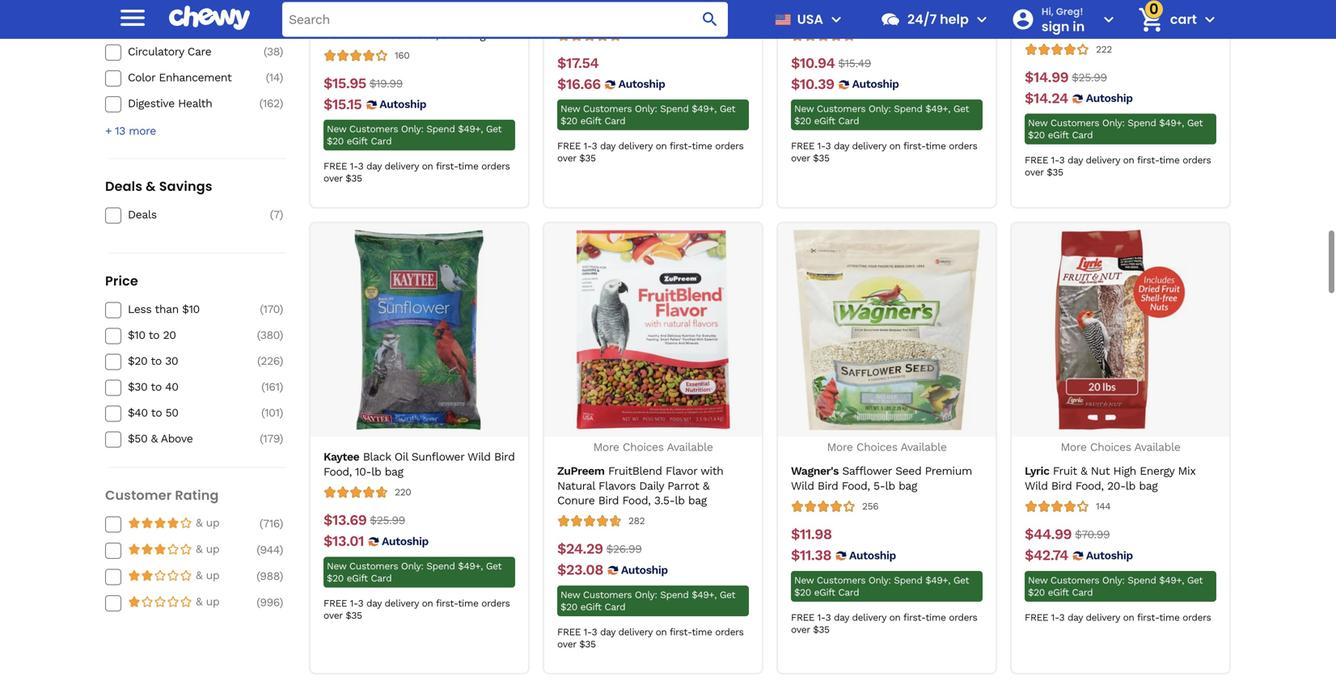 Task type: describe. For each thing, give the bounding box(es) containing it.
only: down $25.99 text field
[[1103, 118, 1125, 129]]

autoship for $10.39
[[853, 77, 899, 91]]

lb inside daily parakeet, canary & finch bird food, 10-lb bag
[[906, 8, 916, 21]]

$35 down $23.08 'text box' at the bottom left
[[580, 639, 596, 650]]

( for 226
[[257, 354, 261, 368]]

bag inside safflower seed premium wild bird food, 5-lb bag
[[899, 479, 918, 493]]

$13.69
[[324, 512, 367, 529]]

safflower seed premium wild bird food, 5-lb bag
[[791, 465, 973, 493]]

$19.99
[[370, 77, 403, 90]]

new customers only: spend $49+, get $20 egift card down $25.99 text field
[[1029, 118, 1203, 141]]

380
[[260, 328, 280, 342]]

$17.54 text field
[[558, 54, 599, 72]]

20- inside squirrel & critter blend wild bird food, 20-lb bag
[[1081, 22, 1100, 35]]

only: up free 1-3 day delivery on first-time orders
[[1103, 575, 1125, 586]]

lb inside black oil sunflower wild bird food, 10-lb bag
[[372, 465, 381, 478]]

to for $20
[[151, 354, 162, 368]]

premium
[[925, 465, 973, 478]]

egg-
[[363, 14, 387, 27]]

free down $11.38 text field
[[791, 612, 815, 623]]

0 vertical spatial $10
[[182, 302, 200, 316]]

lyric
[[1025, 465, 1050, 478]]

5- inside safflower seed premium wild bird food, 5-lb bag
[[874, 479, 886, 493]]

1 ) from the top
[[280, 19, 283, 33]]

101
[[265, 406, 280, 419]]

rating
[[175, 486, 219, 504]]

items image
[[1137, 5, 1166, 34]]

$30 to 40
[[128, 380, 179, 394]]

$13.69 text field
[[324, 512, 367, 529]]

$16.66
[[558, 75, 601, 92]]

+ 13 more
[[105, 124, 156, 138]]

( for 380
[[257, 328, 260, 342]]

( 716 )
[[260, 517, 283, 530]]

cart menu image
[[1201, 10, 1220, 29]]

( 7 )
[[270, 208, 283, 221]]

egift down $23.08 'text box' at the bottom left
[[581, 601, 602, 613]]

new down $15.15 text box
[[327, 124, 346, 135]]

free down '$13.01' text field
[[324, 598, 347, 609]]

new customers only: spend $49+, get $20 egift card down $25.99 text box on the left bottom of page
[[327, 561, 502, 584]]

brain
[[128, 19, 154, 33]]

new customers only: spend $49+, get $20 egift card down $16.66 "text box"
[[561, 103, 736, 127]]

) for ( 7 )
[[280, 208, 283, 221]]

bag inside fruit & nut high energy mix wild bird food, 20-lb bag
[[1140, 479, 1158, 493]]

bag inside black oil sunflower wild bird food, 10-lb bag
[[385, 465, 403, 478]]

help
[[940, 10, 969, 28]]

57
[[629, 29, 639, 41]]

customers down $16.66 "text box"
[[583, 103, 632, 115]]

food, inside safflower seed premium wild bird food, 5-lb bag
[[842, 479, 870, 493]]

deals for deals & savings
[[105, 177, 143, 195]]

30
[[165, 354, 178, 368]]

deals link
[[128, 207, 243, 222]]

2 38 from the top
[[267, 45, 280, 58]]

5- inside egg-cite! forti-diet pro health parakeet food, 5-lb bag
[[442, 28, 454, 41]]

$35 down $16.66 "text box"
[[580, 153, 596, 164]]

$19.99 text field
[[370, 75, 403, 92]]

24/7 help link
[[874, 0, 969, 39]]

free down $15.15 text box
[[324, 161, 347, 172]]

160
[[395, 50, 410, 61]]

in
[[1073, 17, 1085, 35]]

pro
[[467, 14, 484, 27]]

more choices available for $44.99
[[1061, 441, 1181, 454]]

over down $10.39 text box
[[791, 153, 810, 164]]

$20 down the $42.74 text box in the right bottom of the page
[[1029, 587, 1045, 598]]

to for $40
[[151, 406, 162, 419]]

over down $16.66 "text box"
[[558, 153, 577, 164]]

$10 to 20
[[128, 328, 176, 342]]

over down '$13.01' text field
[[324, 610, 343, 621]]

( for 716
[[260, 517, 263, 530]]

$17.54
[[558, 54, 599, 71]]

to for $30
[[151, 380, 162, 394]]

3 down '$13.01' text field
[[358, 598, 364, 609]]

bird inside safflower seed premium wild bird food, 5-lb bag
[[818, 479, 839, 493]]

$26.99 text field
[[607, 540, 642, 558]]

bag inside fruitblend flavor with natural flavors daily parrot & conure bird food, 3.5-lb bag
[[689, 494, 707, 507]]

customers down $15.15 text box
[[350, 124, 398, 135]]

fruit
[[1054, 465, 1078, 478]]

egift down '$13.01' text field
[[347, 573, 368, 584]]

over down $14.24 text field
[[1025, 167, 1044, 178]]

( for 170
[[260, 302, 263, 316]]

price
[[105, 272, 138, 290]]

egift down $11.38 text field
[[815, 587, 836, 598]]

health for )
[[178, 97, 212, 110]]

$10.39
[[791, 75, 835, 92]]

black oil sunflower wild bird food, 10-lb bag
[[324, 451, 515, 478]]

( for 179
[[260, 432, 263, 445]]

$10 to 20 link
[[128, 328, 243, 343]]

autoship for $16.66
[[619, 77, 666, 91]]

$20 to 30 link
[[128, 354, 243, 368]]

( for 14
[[266, 71, 269, 84]]

new down the $42.74 text box in the right bottom of the page
[[1029, 575, 1048, 586]]

& inside fruit & nut high energy mix wild bird food, 20-lb bag
[[1081, 465, 1088, 478]]

( 226 )
[[257, 354, 283, 368]]

customers down $23.08 'text box' at the bottom left
[[583, 589, 632, 601]]

free 1-3 day delivery on first-time orders
[[1025, 612, 1212, 623]]

256
[[863, 501, 879, 512]]

$16.66 text field
[[558, 75, 601, 93]]

free down $23.08 'text box' at the bottom left
[[558, 627, 581, 638]]

1- down $10.39 text box
[[818, 141, 826, 152]]

menu image
[[117, 1, 149, 34]]

) for ( 14 )
[[280, 71, 283, 84]]

$10.94
[[791, 54, 835, 71]]

& up for ( 996 )
[[196, 595, 219, 608]]

3 down $10.39 text box
[[826, 141, 831, 152]]

egift down $10.39 text box
[[815, 116, 836, 127]]

lb inside egg-cite! forti-diet pro health parakeet food, 5-lb bag
[[454, 28, 464, 41]]

50
[[166, 406, 179, 419]]

zupreem
[[558, 465, 605, 478]]

$42.74
[[1025, 547, 1069, 564]]

$35 down $11.38 text field
[[813, 624, 830, 635]]

$35 down $10.39 text box
[[813, 153, 830, 164]]

less
[[128, 302, 152, 316]]

circulatory
[[128, 45, 184, 58]]

3 down $15.15 text box
[[358, 161, 364, 172]]

only: down $15.49 text field
[[869, 103, 891, 115]]

only: down $25.99 text box on the left bottom of page
[[401, 561, 424, 572]]

$44.99 text field
[[1025, 526, 1072, 544]]

1- down $23.08 'text box' at the bottom left
[[584, 627, 592, 638]]

& up for ( 988 )
[[196, 569, 219, 582]]

chewy support image
[[880, 9, 901, 30]]

safflower
[[843, 465, 892, 478]]

) for ( 944 )
[[280, 543, 283, 557]]

new customers only: spend $49+, get $20 egift card down $11.38 text field
[[795, 575, 970, 598]]

usa
[[798, 10, 824, 28]]

free down $10.39 text box
[[791, 141, 815, 152]]

egift down $14.24 text field
[[1048, 130, 1070, 141]]

7
[[274, 208, 280, 221]]

3 down $16.66 "text box"
[[592, 141, 597, 152]]

( 996 )
[[257, 596, 283, 609]]

222
[[1096, 44, 1113, 55]]

$11.98
[[791, 526, 832, 543]]

20
[[163, 328, 176, 342]]

new customers only: spend $49+, get $20 egift card down $26.99 'text box'
[[561, 589, 736, 613]]

2 available from the left
[[901, 441, 947, 454]]

$44.99
[[1025, 526, 1072, 543]]

free down $14.24 text field
[[1025, 155, 1049, 166]]

$50
[[128, 432, 148, 445]]

& up for ( 944 )
[[196, 542, 219, 556]]

hi,
[[1042, 5, 1054, 18]]

$20 down $14.24 text field
[[1029, 130, 1045, 141]]

$14.24
[[1025, 90, 1069, 107]]

& inside squirrel & critter blend wild bird food, 20-lb bag
[[1109, 7, 1115, 21]]

3 down $11.38 text field
[[826, 612, 831, 623]]

cite!
[[387, 14, 410, 27]]

) for ( 170 )
[[280, 302, 283, 316]]

) for ( 988 )
[[280, 570, 283, 583]]

( 988 )
[[257, 570, 283, 583]]

customers down '$13.01' text field
[[350, 561, 398, 572]]

) for ( 101 )
[[280, 406, 283, 419]]

more for $23.08
[[594, 441, 620, 454]]

& inside daily parakeet, canary & finch bird food, 10-lb bag
[[791, 8, 798, 21]]

new customers only: spend $49+, get $20 egift card down $19.99 text field
[[327, 124, 502, 147]]

digestive health link
[[128, 96, 243, 111]]

( 161 )
[[261, 380, 283, 394]]

more choices available for $24.29
[[594, 441, 713, 454]]

$13.01
[[324, 533, 364, 550]]

$15.15 text field
[[324, 96, 362, 113]]

food, inside squirrel & critter blend wild bird food, 20-lb bag
[[1049, 22, 1078, 35]]

chewy home image
[[169, 0, 250, 36]]

$25.99 text field
[[1072, 69, 1108, 86]]

) for ( 226 )
[[280, 354, 283, 368]]

24/7
[[908, 10, 937, 28]]

lb inside squirrel & critter blend wild bird food, 20-lb bag
[[1100, 22, 1110, 35]]

$24.29 text field
[[558, 540, 603, 558]]

customers down $11.38 text field
[[817, 575, 866, 586]]

$25.99 for $14.99
[[1072, 71, 1108, 84]]

squirrel & critter blend wild bird food, 20-lb bag
[[1025, 7, 1211, 35]]

food, inside fruit & nut high energy mix wild bird food, 20-lb bag
[[1076, 479, 1104, 493]]

1 vertical spatial $10
[[128, 328, 145, 342]]

$15.95 $19.99
[[324, 75, 403, 92]]

1- down $15.15 text box
[[350, 161, 358, 172]]

1- down $14.24 text field
[[1052, 155, 1060, 166]]

$15.95 text field
[[324, 75, 366, 92]]

$35 down $14.24 text field
[[1047, 167, 1064, 178]]

$13.69 $25.99
[[324, 512, 405, 529]]

mix
[[1179, 465, 1196, 478]]

than
[[155, 302, 179, 316]]

$40 to 50
[[128, 406, 179, 419]]

new down $16.66 "text box"
[[561, 103, 580, 115]]

kaytee left black
[[324, 451, 360, 464]]

egift down $15.15 text box
[[347, 136, 368, 147]]

new down $10.39 text box
[[795, 103, 814, 115]]

new down $11.38 text field
[[795, 575, 814, 586]]

220
[[395, 487, 411, 498]]

716
[[263, 517, 280, 530]]

1- down the $42.74 text box in the right bottom of the page
[[1052, 612, 1060, 623]]

free down $16.66 "text box"
[[558, 141, 581, 152]]

996
[[260, 596, 280, 609]]

customers down $14.24 text field
[[1051, 118, 1100, 129]]

179
[[263, 432, 280, 445]]

autoship for $42.74
[[1087, 549, 1134, 562]]

flavors
[[599, 479, 636, 493]]

new customers only: spend $49+, get $20 egift card up free 1-3 day delivery on first-time orders
[[1029, 575, 1203, 598]]

health inside egg-cite! forti-diet pro health parakeet food, 5-lb bag
[[324, 28, 358, 41]]

only: down $26.99 'text box'
[[635, 589, 658, 601]]

wagner's safflower seed premium wild bird food, 5-lb bag image
[[787, 230, 988, 431]]

$20 to 30
[[128, 354, 178, 368]]

free down the $42.74 text box in the right bottom of the page
[[1025, 612, 1049, 623]]

squirrel
[[1065, 7, 1105, 21]]

food, inside black oil sunflower wild bird food, 10-lb bag
[[324, 465, 352, 478]]

only: down 57 at left top
[[635, 103, 658, 115]]

) for ( 996 )
[[280, 596, 283, 609]]

digestive
[[128, 97, 175, 110]]

usa button
[[769, 0, 846, 39]]

$10.94 $15.49
[[791, 54, 871, 71]]

1- down $16.66 "text box"
[[584, 141, 592, 152]]

944
[[260, 543, 280, 557]]

$20 down $16.66 "text box"
[[561, 116, 578, 127]]

deals & savings
[[105, 177, 212, 195]]

) for ( 161 )
[[280, 380, 283, 394]]

customers down $10.39 text box
[[817, 103, 866, 115]]

daily inside fruitblend flavor with natural flavors daily parrot & conure bird food, 3.5-lb bag
[[640, 479, 664, 493]]

lyric fruit & nut high energy mix wild bird food, 20-lb bag image
[[1021, 230, 1222, 431]]

3 down the $42.74 text box in the right bottom of the page
[[1060, 612, 1065, 623]]

to for $10
[[149, 328, 160, 342]]

lb inside fruit & nut high energy mix wild bird food, 20-lb bag
[[1126, 479, 1136, 493]]

customers down the $42.74 text box in the right bottom of the page
[[1051, 575, 1100, 586]]

& up for ( 716 )
[[196, 516, 219, 529]]

85
[[863, 29, 874, 41]]

144
[[1096, 501, 1111, 512]]

circulatory care link
[[128, 45, 243, 59]]

autoship for $13.01
[[382, 535, 429, 548]]

bag inside squirrel & critter blend wild bird food, 20-lb bag
[[1113, 22, 1132, 35]]

above
[[161, 432, 193, 445]]

more
[[129, 124, 156, 138]]



Task type: vqa. For each thing, say whether or not it's contained in the screenshot.


Task type: locate. For each thing, give the bounding box(es) containing it.
( for 944
[[257, 543, 260, 557]]

food, inside fruitblend flavor with natural flavors daily parrot & conure bird food, 3.5-lb bag
[[623, 494, 651, 507]]

$25.99 inside $14.99 $25.99
[[1072, 71, 1108, 84]]

choices up nut
[[1091, 441, 1132, 454]]

1 horizontal spatial more choices available
[[827, 441, 947, 454]]

$40
[[128, 406, 148, 419]]

bird inside daily parakeet, canary & finch bird food, 10-lb bag
[[834, 8, 854, 21]]

delivery
[[619, 141, 653, 152], [852, 141, 887, 152], [1086, 155, 1121, 166], [385, 161, 419, 172], [385, 598, 419, 609], [852, 612, 887, 623], [1086, 612, 1121, 623], [619, 627, 653, 638]]

1 horizontal spatial $25.99
[[1072, 71, 1108, 84]]

( for 101
[[261, 406, 265, 419]]

bag inside egg-cite! forti-diet pro health parakeet food, 5-lb bag
[[467, 28, 486, 41]]

empty star image
[[154, 517, 167, 529], [167, 517, 180, 529], [180, 517, 193, 529], [128, 543, 141, 556], [154, 543, 167, 556], [167, 543, 180, 556], [128, 569, 141, 582], [154, 569, 167, 582], [167, 569, 180, 582]]

health for 38 )
[[158, 19, 192, 33]]

bird inside fruitblend flavor with natural flavors daily parrot & conure bird food, 3.5-lb bag
[[599, 494, 619, 507]]

3 more from the left
[[1061, 441, 1087, 454]]

cart link
[[1132, 0, 1198, 39]]

161
[[265, 380, 280, 394]]

food, inside egg-cite! forti-diet pro health parakeet food, 5-lb bag
[[410, 28, 439, 41]]

( 944 )
[[257, 543, 283, 557]]

) for ( 179 )
[[280, 432, 283, 445]]

bird inside squirrel & critter blend wild bird food, 20-lb bag
[[1025, 22, 1046, 35]]

15 ) from the top
[[280, 596, 283, 609]]

8 ) from the top
[[280, 354, 283, 368]]

6 ) from the top
[[280, 302, 283, 316]]

1 choices from the left
[[623, 441, 664, 454]]

( for 38
[[264, 45, 267, 58]]

egift down $16.66 "text box"
[[581, 116, 602, 127]]

0 vertical spatial 38
[[267, 19, 280, 33]]

( for 988
[[257, 570, 260, 583]]

food, up $13.69
[[324, 465, 352, 478]]

Product search field
[[282, 2, 728, 37]]

$70.99 text field
[[1076, 526, 1110, 544]]

$11.38 text field
[[791, 547, 832, 565]]

to left 50
[[151, 406, 162, 419]]

14
[[269, 71, 280, 84]]

1-
[[584, 141, 592, 152], [818, 141, 826, 152], [1052, 155, 1060, 166], [350, 161, 358, 172], [350, 598, 358, 609], [818, 612, 826, 623], [1052, 612, 1060, 623], [584, 627, 592, 638]]

finch
[[802, 8, 830, 21]]

0 horizontal spatial $25.99
[[370, 514, 405, 527]]

black
[[363, 451, 391, 464]]

brain health
[[128, 19, 192, 33]]

more
[[594, 441, 620, 454], [827, 441, 853, 454], [1061, 441, 1087, 454]]

conure
[[558, 494, 595, 507]]

kaytee left in
[[1025, 7, 1061, 21]]

more for $11.38
[[827, 441, 853, 454]]

over down $11.38 text field
[[791, 624, 810, 635]]

$13.01 text field
[[324, 533, 364, 550]]

autoship down $15.49 text field
[[853, 77, 899, 91]]

1 horizontal spatial choices
[[857, 441, 898, 454]]

3 available from the left
[[1135, 441, 1181, 454]]

0 horizontal spatial $10
[[128, 328, 145, 342]]

bag down energy on the right bottom of page
[[1140, 479, 1158, 493]]

1 38 from the top
[[267, 19, 280, 33]]

fruitblend flavor with natural flavors daily parrot & conure bird food, 3.5-lb bag
[[558, 465, 724, 507]]

bag inside daily parakeet, canary & finch bird food, 10-lb bag
[[919, 8, 938, 21]]

5-
[[442, 28, 454, 41], [874, 479, 886, 493]]

10 ) from the top
[[280, 406, 283, 419]]

lb down diet on the left top of page
[[454, 28, 464, 41]]

0 vertical spatial 20-
[[1081, 22, 1100, 35]]

$30
[[128, 380, 148, 394]]

$25.99 inside $13.69 $25.99
[[370, 514, 405, 527]]

more choices available up "safflower"
[[827, 441, 947, 454]]

submit search image
[[701, 10, 720, 29]]

lb
[[906, 8, 916, 21], [1100, 22, 1110, 35], [454, 28, 464, 41], [372, 465, 381, 478], [886, 479, 896, 493], [1126, 479, 1136, 493], [675, 494, 685, 507]]

up for ( 716 )
[[206, 516, 219, 529]]

color enhancement
[[128, 71, 232, 84]]

1 up from the top
[[206, 516, 219, 529]]

( for 996
[[257, 596, 260, 609]]

wild down wagner's
[[791, 479, 815, 493]]

0 vertical spatial deals
[[105, 177, 143, 195]]

( 380 )
[[257, 328, 283, 342]]

more for $42.74
[[1061, 441, 1087, 454]]

$10.94 text field
[[791, 54, 835, 72]]

3 choices from the left
[[1091, 441, 1132, 454]]

24/7 help
[[908, 10, 969, 28]]

$15.49 text field
[[839, 54, 871, 72]]

2 more choices available from the left
[[827, 441, 947, 454]]

bird down wagner's
[[818, 479, 839, 493]]

available for $24.29
[[667, 441, 713, 454]]

more choices available up high
[[1061, 441, 1181, 454]]

up for ( 988 )
[[206, 569, 219, 582]]

$14.99 $25.99
[[1025, 69, 1108, 86]]

critter
[[1119, 7, 1151, 21]]

$20 down $10.39 text box
[[795, 116, 812, 127]]

wild inside squirrel & critter blend wild bird food, 20-lb bag
[[1188, 7, 1211, 21]]

20- down squirrel
[[1081, 22, 1100, 35]]

menu image
[[827, 10, 846, 29]]

20- inside fruit & nut high energy mix wild bird food, 20-lb bag
[[1108, 479, 1126, 493]]

food, down greg!
[[1049, 22, 1078, 35]]

$35 down '$13.01' text field
[[346, 610, 362, 621]]

( 14 )
[[266, 71, 283, 84]]

4 up from the top
[[206, 595, 219, 608]]

2 horizontal spatial available
[[1135, 441, 1181, 454]]

0 vertical spatial $25.99
[[1072, 71, 1108, 84]]

lb down parakeet,
[[906, 8, 916, 21]]

0 horizontal spatial 10-
[[355, 465, 372, 478]]

1 horizontal spatial 5-
[[874, 479, 886, 493]]

0 vertical spatial daily
[[863, 0, 887, 7]]

filled star image
[[154, 517, 167, 529], [180, 517, 193, 529], [141, 543, 154, 556], [167, 543, 180, 556], [180, 543, 193, 556], [128, 569, 141, 582], [141, 569, 154, 582], [154, 569, 167, 582], [128, 596, 141, 608], [141, 596, 154, 608], [154, 596, 167, 608]]

daily up the '3.5-'
[[640, 479, 664, 493]]

0 horizontal spatial 5-
[[442, 28, 454, 41]]

1 vertical spatial 10-
[[355, 465, 372, 478]]

autoship for $23.08
[[621, 563, 668, 577]]

available up energy on the right bottom of page
[[1135, 441, 1181, 454]]

38 up ( 38 )
[[267, 19, 280, 33]]

bird
[[834, 8, 854, 21], [1025, 22, 1046, 35], [494, 451, 515, 464], [818, 479, 839, 493], [1052, 479, 1072, 493], [599, 494, 619, 507]]

lb inside fruitblend flavor with natural flavors daily parrot & conure bird food, 3.5-lb bag
[[675, 494, 685, 507]]

$20 down $11.38 text field
[[795, 587, 812, 598]]

blend
[[1155, 7, 1185, 21]]

$20 down $15.15 text box
[[327, 136, 344, 147]]

$20 up $30 on the bottom of the page
[[128, 354, 148, 368]]

) for ( 38 )
[[280, 45, 283, 58]]

parrot
[[668, 479, 700, 493]]

less than $10
[[128, 302, 200, 316]]

$40 to 50 link
[[128, 406, 243, 420]]

2 more from the left
[[827, 441, 853, 454]]

0 horizontal spatial available
[[667, 441, 713, 454]]

food, down "safflower"
[[842, 479, 870, 493]]

Search text field
[[282, 2, 728, 37]]

$70.99
[[1076, 528, 1110, 541]]

2 ) from the top
[[280, 45, 283, 58]]

( for 162
[[259, 97, 263, 110]]

fruit & nut high energy mix wild bird food, 20-lb bag
[[1025, 465, 1196, 493]]

choices up "safflower"
[[857, 441, 898, 454]]

autoship down $26.99 'text box'
[[621, 563, 668, 577]]

lb inside safflower seed premium wild bird food, 5-lb bag
[[886, 479, 896, 493]]

1 more from the left
[[594, 441, 620, 454]]

7 ) from the top
[[280, 328, 283, 342]]

( for 161
[[261, 380, 265, 394]]

daily inside daily parakeet, canary & finch bird food, 10-lb bag
[[863, 0, 887, 7]]

0 horizontal spatial daily
[[640, 479, 664, 493]]

4 ) from the top
[[280, 97, 283, 110]]

1 & up from the top
[[196, 516, 219, 529]]

12 ) from the top
[[280, 517, 283, 530]]

& inside fruitblend flavor with natural flavors daily parrot & conure bird food, 3.5-lb bag
[[703, 479, 710, 493]]

only:
[[635, 103, 658, 115], [869, 103, 891, 115], [1103, 118, 1125, 129], [401, 124, 424, 135], [401, 561, 424, 572], [869, 575, 891, 586], [1103, 575, 1125, 586], [635, 589, 658, 601]]

autoship down the 256
[[850, 549, 897, 562]]

empty star image
[[128, 517, 141, 529], [141, 517, 154, 529], [141, 543, 154, 556], [180, 543, 193, 556], [141, 569, 154, 582], [180, 569, 193, 582], [128, 596, 141, 608], [141, 596, 154, 608], [154, 596, 167, 608], [167, 596, 180, 608], [180, 596, 193, 608]]

) for ( 380 )
[[280, 328, 283, 342]]

choices for $11.38
[[857, 441, 898, 454]]

with
[[701, 465, 724, 478]]

deals for deals
[[128, 208, 157, 221]]

get
[[720, 103, 736, 115], [954, 103, 970, 115], [1188, 118, 1203, 129], [486, 124, 502, 135], [486, 561, 502, 572], [954, 575, 970, 586], [1188, 575, 1203, 586], [720, 589, 736, 601]]

$25.99 text field
[[370, 512, 405, 529]]

spend
[[661, 103, 689, 115], [894, 103, 923, 115], [1128, 118, 1157, 129], [427, 124, 455, 135], [427, 561, 455, 572], [894, 575, 923, 586], [1128, 575, 1157, 586], [661, 589, 689, 601]]

kaytee left egg-
[[324, 14, 360, 27]]

$49+,
[[692, 103, 717, 115], [926, 103, 951, 115], [1160, 118, 1185, 129], [458, 124, 483, 135], [458, 561, 483, 572], [926, 575, 951, 586], [1160, 575, 1185, 586], [692, 589, 717, 601]]

11 ) from the top
[[280, 432, 283, 445]]

color
[[128, 71, 155, 84]]

3 up from the top
[[206, 569, 219, 582]]

food, up the "85"
[[858, 8, 886, 21]]

free 1-3 day delivery on first-time orders over $35
[[558, 141, 744, 164], [791, 141, 978, 164], [1025, 155, 1212, 178], [324, 161, 510, 184], [324, 598, 510, 621], [791, 612, 978, 635], [558, 627, 744, 650]]

canary
[[942, 0, 978, 7]]

10- down black
[[355, 465, 372, 478]]

5 ) from the top
[[280, 208, 283, 221]]

wild inside safflower seed premium wild bird food, 5-lb bag
[[791, 479, 815, 493]]

autoship for $15.15
[[380, 98, 427, 111]]

bird inside black oil sunflower wild bird food, 10-lb bag
[[494, 451, 515, 464]]

1- down '$13.01' text field
[[350, 598, 358, 609]]

3 down $14.24 text field
[[1060, 155, 1065, 166]]

more choices available up the fruitblend on the left of page
[[594, 441, 713, 454]]

over down $23.08 'text box' at the bottom left
[[558, 639, 577, 650]]

$14.99 text field
[[1025, 69, 1069, 86]]

autoship down $19.99 text field
[[380, 98, 427, 111]]

customer
[[105, 486, 172, 504]]

deals down 13
[[105, 177, 143, 195]]

autoship down $25.99 text field
[[1087, 92, 1133, 105]]

new down $23.08 'text box' at the bottom left
[[561, 589, 580, 601]]

1- down $11.38 text field
[[818, 612, 826, 623]]

less than $10 link
[[128, 302, 243, 317]]

3 down $23.08 'text box' at the bottom left
[[592, 627, 597, 638]]

kaytee for $14.99
[[1025, 7, 1061, 21]]

help menu image
[[973, 10, 992, 29]]

food, up 282
[[623, 494, 651, 507]]

$14.24 text field
[[1025, 90, 1069, 107]]

1 horizontal spatial daily
[[863, 0, 887, 7]]

2 up from the top
[[206, 542, 219, 556]]

1 vertical spatial 5-
[[874, 479, 886, 493]]

bird down hi,
[[1025, 22, 1046, 35]]

egg-cite! forti-diet pro health parakeet food, 5-lb bag
[[324, 14, 486, 41]]

choices for $42.74
[[1091, 441, 1132, 454]]

2 & up from the top
[[196, 542, 219, 556]]

autoship
[[619, 77, 666, 91], [853, 77, 899, 91], [1087, 92, 1133, 105], [380, 98, 427, 111], [382, 535, 429, 548], [850, 549, 897, 562], [1087, 549, 1134, 562], [621, 563, 668, 577]]

(
[[264, 45, 267, 58], [266, 71, 269, 84], [259, 97, 263, 110], [270, 208, 274, 221], [260, 302, 263, 316], [257, 328, 260, 342], [257, 354, 261, 368], [261, 380, 265, 394], [261, 406, 265, 419], [260, 432, 263, 445], [260, 517, 263, 530], [257, 543, 260, 557], [257, 570, 260, 583], [257, 596, 260, 609]]

1 vertical spatial 38
[[267, 45, 280, 58]]

1 horizontal spatial 20-
[[1108, 479, 1126, 493]]

zupreem fruitblend flavor with natural flavors daily parrot & conure bird food, 3.5-lb bag image
[[553, 230, 754, 431]]

( 38 )
[[264, 45, 283, 58]]

only: down the 256
[[869, 575, 891, 586]]

more up wagner's
[[827, 441, 853, 454]]

oil
[[395, 451, 408, 464]]

account menu image
[[1100, 10, 1119, 29]]

more up zupreem at bottom
[[594, 441, 620, 454]]

bag down parrot
[[689, 494, 707, 507]]

wild inside fruit & nut high energy mix wild bird food, 20-lb bag
[[1025, 479, 1048, 493]]

autoship for $14.24
[[1087, 92, 1133, 105]]

0 horizontal spatial more choices available
[[594, 441, 713, 454]]

1 more choices available from the left
[[594, 441, 713, 454]]

kaytee for $15.95
[[324, 14, 360, 27]]

egift
[[581, 116, 602, 127], [815, 116, 836, 127], [1048, 130, 1070, 141], [347, 136, 368, 147], [347, 573, 368, 584], [815, 587, 836, 598], [1048, 587, 1070, 598], [581, 601, 602, 613]]

0 horizontal spatial choices
[[623, 441, 664, 454]]

20- down high
[[1108, 479, 1126, 493]]

food, down forti-
[[410, 28, 439, 41]]

1 vertical spatial $25.99
[[370, 514, 405, 527]]

0 vertical spatial 5-
[[442, 28, 454, 41]]

$25.99 down 220
[[370, 514, 405, 527]]

226
[[261, 354, 280, 368]]

2 choices from the left
[[857, 441, 898, 454]]

38
[[267, 19, 280, 33], [267, 45, 280, 58]]

hi, greg! sign in
[[1042, 5, 1085, 35]]

4 & up from the top
[[196, 595, 219, 608]]

13 ) from the top
[[280, 543, 283, 557]]

brain health link
[[128, 19, 243, 33]]

14 ) from the top
[[280, 570, 283, 583]]

available for $44.99
[[1135, 441, 1181, 454]]

$11.38
[[791, 547, 832, 564]]

new down $14.24 text field
[[1029, 118, 1048, 129]]

1 horizontal spatial 10-
[[889, 8, 906, 21]]

color enhancement link
[[128, 71, 243, 85]]

new
[[561, 103, 580, 115], [795, 103, 814, 115], [1029, 118, 1048, 129], [327, 124, 346, 135], [327, 561, 346, 572], [795, 575, 814, 586], [1029, 575, 1048, 586], [561, 589, 580, 601]]

lb down black
[[372, 465, 381, 478]]

1 horizontal spatial more
[[827, 441, 853, 454]]

over down $15.15 text box
[[324, 173, 343, 184]]

& up
[[196, 516, 219, 529], [196, 542, 219, 556], [196, 569, 219, 582], [196, 595, 219, 608]]

autoship down $25.99 text box on the left bottom of page
[[382, 535, 429, 548]]

wild right sunflower
[[468, 451, 491, 464]]

new customers only: spend $49+, get $20 egift card down $15.49 text field
[[795, 103, 970, 127]]

egift down the $42.74 text box in the right bottom of the page
[[1048, 587, 1070, 598]]

available up flavor
[[667, 441, 713, 454]]

3 ) from the top
[[280, 71, 283, 84]]

1 available from the left
[[667, 441, 713, 454]]

choices for $23.08
[[623, 441, 664, 454]]

$24.29 $26.99
[[558, 540, 642, 557]]

filled star image
[[128, 517, 141, 529], [141, 517, 154, 529], [167, 517, 180, 529], [128, 543, 141, 556], [154, 543, 167, 556], [167, 569, 180, 582], [180, 569, 193, 582], [167, 596, 180, 608], [180, 596, 193, 608]]

( for 7
[[270, 208, 274, 221]]

3 more choices available from the left
[[1061, 441, 1181, 454]]

forti-
[[414, 14, 443, 27]]

3 & up from the top
[[196, 569, 219, 582]]

13
[[115, 124, 125, 138]]

lb up 222 in the right top of the page
[[1100, 22, 1110, 35]]

170
[[263, 302, 280, 316]]

wild right the blend
[[1188, 7, 1211, 21]]

) for ( 162 )
[[280, 97, 283, 110]]

daily
[[863, 0, 887, 7], [640, 479, 664, 493]]

customer rating
[[105, 486, 219, 504]]

0 horizontal spatial 20-
[[1081, 22, 1100, 35]]

1 vertical spatial 20-
[[1108, 479, 1126, 493]]

2 horizontal spatial choices
[[1091, 441, 1132, 454]]

2 horizontal spatial more
[[1061, 441, 1087, 454]]

$25.99 for $13.69
[[370, 514, 405, 527]]

nut
[[1091, 465, 1110, 478]]

cart
[[1171, 10, 1198, 28]]

up for ( 996 )
[[206, 595, 219, 608]]

( 162 )
[[259, 97, 283, 110]]

9 ) from the top
[[280, 380, 283, 394]]

up for ( 944 )
[[206, 542, 219, 556]]

$44.99 $70.99
[[1025, 526, 1110, 543]]

new down '$13.01' text field
[[327, 561, 346, 572]]

$42.74 text field
[[1025, 547, 1069, 565]]

$11.98 text field
[[791, 526, 832, 544]]

bird inside fruit & nut high energy mix wild bird food, 20-lb bag
[[1052, 479, 1072, 493]]

autoship for $11.38
[[850, 549, 897, 562]]

) for ( 716 )
[[280, 517, 283, 530]]

0 horizontal spatial more
[[594, 441, 620, 454]]

lb down "safflower"
[[886, 479, 896, 493]]

2 horizontal spatial more choices available
[[1061, 441, 1181, 454]]

10- inside black oil sunflower wild bird food, 10-lb bag
[[355, 465, 372, 478]]

$10.39 text field
[[791, 75, 835, 93]]

$20 down $23.08 'text box' at the bottom left
[[561, 601, 578, 613]]

$23.08 text field
[[558, 561, 604, 579]]

wild down the lyric
[[1025, 479, 1048, 493]]

sign
[[1042, 17, 1070, 35]]

10- inside daily parakeet, canary & finch bird food, 10-lb bag
[[889, 8, 906, 21]]

wild
[[1188, 7, 1211, 21], [468, 451, 491, 464], [791, 479, 815, 493], [1025, 479, 1048, 493]]

only: down $19.99 text field
[[401, 124, 424, 135]]

food, inside daily parakeet, canary & finch bird food, 10-lb bag
[[858, 8, 886, 21]]

1 horizontal spatial available
[[901, 441, 947, 454]]

wild inside black oil sunflower wild bird food, 10-lb bag
[[468, 451, 491, 464]]

1 vertical spatial deals
[[128, 208, 157, 221]]

kaytee black oil sunflower wild bird food, 10-lb bag image
[[319, 230, 520, 431]]

bird down fruit
[[1052, 479, 1072, 493]]

bag
[[919, 8, 938, 21], [1113, 22, 1132, 35], [467, 28, 486, 41], [385, 465, 403, 478], [899, 479, 918, 493], [1140, 479, 1158, 493], [689, 494, 707, 507]]

more up fruit
[[1061, 441, 1087, 454]]

$35 down $15.15 text box
[[346, 173, 362, 184]]

care
[[188, 45, 211, 58]]

1 horizontal spatial $10
[[182, 302, 200, 316]]

0 vertical spatial 10-
[[889, 8, 906, 21]]

$20 down '$13.01' text field
[[327, 573, 344, 584]]

up
[[206, 516, 219, 529], [206, 542, 219, 556], [206, 569, 219, 582], [206, 595, 219, 608]]

savings
[[159, 177, 212, 195]]

1 vertical spatial daily
[[640, 479, 664, 493]]

parakeet,
[[891, 0, 939, 7]]



